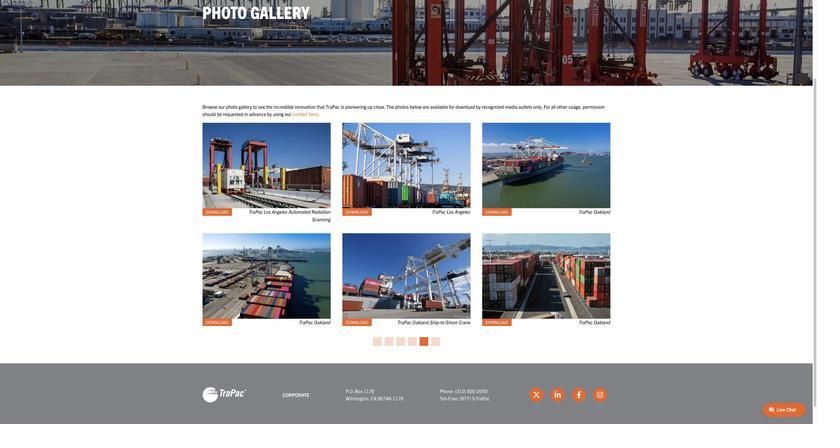 Task type: describe. For each thing, give the bounding box(es) containing it.
close.
[[374, 104, 386, 110]]

box
[[355, 388, 363, 394]]

angeles for trapac los angeles
[[455, 209, 471, 215]]

recognized
[[482, 104, 504, 110]]

contact form .
[[293, 111, 320, 117]]

form
[[309, 111, 318, 117]]

wilmington,
[[346, 396, 370, 401]]

radiation
[[312, 209, 331, 215]]

other
[[557, 104, 568, 110]]

outlets
[[519, 104, 533, 110]]

trapac los angeles automated radiation scanning image
[[203, 123, 331, 208]]

trapac oakland image for trapac oakland ship-to-shore crane
[[483, 233, 611, 319]]

pioneering
[[345, 104, 367, 110]]

1 vertical spatial our
[[285, 111, 292, 117]]

trapac oakland for trapac los angeles
[[579, 209, 611, 215]]

that
[[317, 104, 325, 110]]

(310)
[[456, 388, 467, 394]]

trapac oakland for trapac oakland ship-to-shore crane
[[579, 319, 611, 325]]

using
[[273, 111, 284, 117]]

to-
[[441, 319, 446, 325]]

the
[[266, 104, 273, 110]]

in
[[245, 111, 248, 117]]

to
[[253, 104, 257, 110]]

p.o.
[[346, 388, 354, 394]]

los for trapac los angeles
[[447, 209, 454, 215]]

are
[[423, 104, 430, 110]]

permission
[[583, 104, 605, 110]]

0 vertical spatial by
[[477, 104, 481, 110]]

for
[[449, 104, 455, 110]]

.
[[318, 111, 320, 117]]

p.o. box 1178 wilmington, ca 90748-1178
[[346, 388, 404, 401]]

ship-
[[430, 319, 441, 325]]

photo gallery
[[203, 1, 310, 22]]

incredible
[[274, 104, 294, 110]]

main content containing browse our photo gallery to see the incredible innovation that trapac is pioneering up close. the photos below are available for download by recognized media outlets only. for all other usage, permission should be requested in advance by using our
[[197, 103, 617, 346]]

trapac los angeles image
[[343, 123, 471, 208]]

0 vertical spatial our
[[219, 104, 225, 110]]

see
[[258, 104, 265, 110]]

trapac los angeles
[[432, 209, 471, 215]]

(877)
[[460, 396, 471, 401]]

toll-
[[440, 396, 449, 401]]

830-
[[468, 388, 477, 394]]

1 vertical spatial by
[[267, 111, 272, 117]]

requested
[[223, 111, 243, 117]]

usage,
[[569, 104, 582, 110]]

2000
[[477, 388, 488, 394]]

trapac oakland image for trapac los angeles
[[483, 123, 611, 208]]

footer containing p.o. box 1178
[[0, 364, 814, 424]]

advance
[[249, 111, 266, 117]]

trapac los angeles automated radiation scanning
[[249, 209, 331, 222]]



Task type: vqa. For each thing, say whether or not it's contained in the screenshot.
bottommost our
yes



Task type: locate. For each thing, give the bounding box(es) containing it.
should
[[203, 111, 216, 117]]

automated
[[289, 209, 311, 215]]

1 vertical spatial 1178
[[393, 396, 404, 401]]

phone: (310) 830-2000 toll-free: (877) 3-trapac
[[440, 388, 490, 401]]

photo
[[203, 1, 247, 22]]

2 los from the left
[[447, 209, 454, 215]]

1 horizontal spatial 1178
[[393, 396, 404, 401]]

angeles
[[272, 209, 288, 215], [455, 209, 471, 215]]

media
[[506, 104, 518, 110]]

0 horizontal spatial by
[[267, 111, 272, 117]]

photos
[[395, 104, 409, 110]]

by
[[477, 104, 481, 110], [267, 111, 272, 117]]

trapac oakland ship-to-shore crane image
[[343, 233, 471, 319]]

1 horizontal spatial angeles
[[455, 209, 471, 215]]

1 horizontal spatial by
[[477, 104, 481, 110]]

tab panel
[[197, 123, 617, 336]]

1 angeles from the left
[[272, 209, 288, 215]]

download
[[456, 104, 475, 110]]

main content
[[197, 103, 617, 346]]

tab panel containing trapac los angeles automated radiation scanning
[[197, 123, 617, 336]]

trapac oakland
[[579, 209, 611, 215], [299, 319, 331, 325], [579, 319, 611, 325]]

1178 up "ca"
[[364, 388, 375, 394]]

only.
[[534, 104, 543, 110]]

trapac oakland ship-to-shore crane
[[398, 319, 471, 325]]

for
[[544, 104, 551, 110]]

is
[[341, 104, 344, 110]]

gallery
[[239, 104, 252, 110]]

trapac
[[326, 104, 340, 110], [249, 209, 263, 215], [432, 209, 446, 215], [579, 209, 593, 215], [299, 319, 313, 325], [398, 319, 412, 325], [579, 319, 593, 325], [476, 396, 490, 401]]

los
[[264, 209, 271, 215], [447, 209, 454, 215]]

footer
[[0, 364, 814, 424]]

below
[[410, 104, 422, 110]]

by right download
[[477, 104, 481, 110]]

90748-
[[378, 396, 393, 401]]

be
[[217, 111, 222, 117]]

innovation
[[295, 104, 316, 110]]

1178 right "ca"
[[393, 396, 404, 401]]

los inside trapac los angeles automated radiation scanning
[[264, 209, 271, 215]]

tab list
[[197, 336, 617, 346]]

corporate image
[[203, 387, 246, 403]]

3-
[[472, 396, 476, 401]]

browse
[[203, 104, 217, 110]]

0 horizontal spatial our
[[219, 104, 225, 110]]

our down incredible
[[285, 111, 292, 117]]

gallery
[[251, 1, 310, 22]]

0 horizontal spatial 1178
[[364, 388, 375, 394]]

scanning
[[312, 216, 331, 222]]

0 horizontal spatial los
[[264, 209, 271, 215]]

crane
[[459, 319, 471, 325]]

trapac inside browse our photo gallery to see the incredible innovation that trapac is pioneering up close. the photos below are available for download by recognized media outlets only. for all other usage, permission should be requested in advance by using our
[[326, 104, 340, 110]]

corporate
[[283, 392, 310, 398]]

los for trapac los angeles automated radiation scanning
[[264, 209, 271, 215]]

our up be
[[219, 104, 225, 110]]

photo
[[226, 104, 238, 110]]

1 los from the left
[[264, 209, 271, 215]]

our
[[219, 104, 225, 110], [285, 111, 292, 117]]

free:
[[449, 396, 459, 401]]

available
[[431, 104, 448, 110]]

angeles inside trapac los angeles automated radiation scanning
[[272, 209, 288, 215]]

by down the
[[267, 111, 272, 117]]

all
[[552, 104, 556, 110]]

trapac inside phone: (310) 830-2000 toll-free: (877) 3-trapac
[[476, 396, 490, 401]]

browse our photo gallery to see the incredible innovation that trapac is pioneering up close. the photos below are available for download by recognized media outlets only. for all other usage, permission should be requested in advance by using our
[[203, 104, 605, 117]]

0 horizontal spatial angeles
[[272, 209, 288, 215]]

1178
[[364, 388, 375, 394], [393, 396, 404, 401]]

contact
[[293, 111, 308, 117]]

ca
[[371, 396, 377, 401]]

trapac inside trapac los angeles automated radiation scanning
[[249, 209, 263, 215]]

phone:
[[440, 388, 454, 394]]

the
[[387, 104, 394, 110]]

download
[[206, 209, 229, 215], [346, 209, 369, 215], [486, 209, 509, 215], [206, 320, 229, 325], [346, 320, 369, 325], [486, 320, 509, 325]]

contact form link
[[293, 111, 318, 117]]

1 horizontal spatial los
[[447, 209, 454, 215]]

shore
[[446, 319, 458, 325]]

0 vertical spatial 1178
[[364, 388, 375, 394]]

angeles for trapac los angeles automated radiation scanning
[[272, 209, 288, 215]]

download link
[[203, 208, 232, 216], [343, 208, 372, 216], [483, 208, 512, 216], [203, 319, 232, 326], [343, 319, 372, 326], [483, 319, 512, 326]]

up
[[368, 104, 373, 110]]

1 horizontal spatial our
[[285, 111, 292, 117]]

trapac oakland image
[[483, 123, 611, 208], [203, 233, 331, 319], [483, 233, 611, 319]]

2 angeles from the left
[[455, 209, 471, 215]]

oakland
[[594, 209, 611, 215], [314, 319, 331, 325], [413, 319, 429, 325], [594, 319, 611, 325]]



